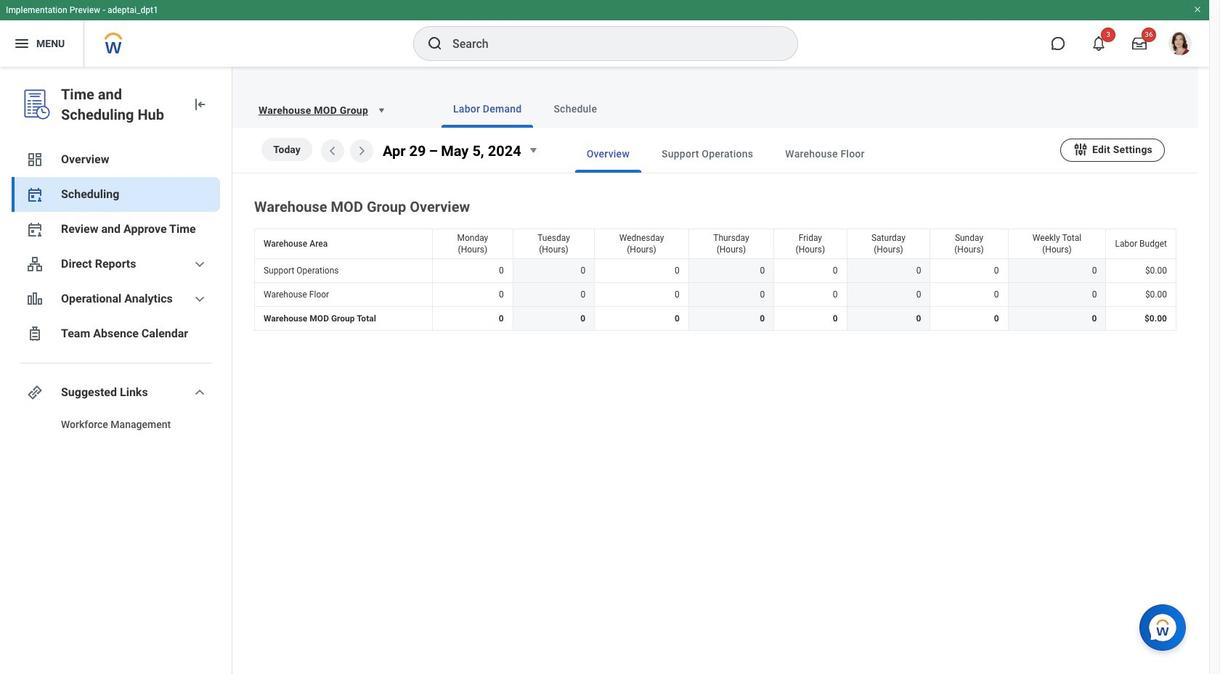 Task type: locate. For each thing, give the bounding box(es) containing it.
task timeoff image
[[26, 325, 44, 343]]

caret down small image
[[524, 142, 542, 159]]

Search Workday  search field
[[453, 28, 768, 60]]

close environment banner image
[[1193, 5, 1202, 14]]

calendar user solid image
[[26, 186, 44, 203], [26, 221, 44, 238]]

inbox large image
[[1132, 36, 1147, 51]]

chevron left small image
[[324, 142, 341, 160]]

1 vertical spatial calendar user solid image
[[26, 221, 44, 238]]

view team image
[[26, 256, 44, 273]]

tab list
[[413, 90, 1181, 128], [546, 135, 1061, 173]]

banner
[[0, 0, 1209, 67]]

chevron down small image
[[191, 256, 208, 273], [191, 291, 208, 308]]

chevron down small image
[[191, 384, 208, 402]]

1 vertical spatial tab list
[[546, 135, 1061, 173]]

profile logan mcneil image
[[1169, 32, 1192, 58]]

link image
[[26, 384, 44, 402]]

calendar user solid image up view team "image"
[[26, 221, 44, 238]]

1 calendar user solid image from the top
[[26, 186, 44, 203]]

0 vertical spatial chevron down small image
[[191, 256, 208, 273]]

2 chevron down small image from the top
[[191, 291, 208, 308]]

1 vertical spatial chevron down small image
[[191, 291, 208, 308]]

calendar user solid image down dashboard icon
[[26, 186, 44, 203]]

0 vertical spatial calendar user solid image
[[26, 186, 44, 203]]

tab panel
[[232, 128, 1199, 334]]

1 chevron down small image from the top
[[191, 256, 208, 273]]



Task type: vqa. For each thing, say whether or not it's contained in the screenshot.
No to the middle
no



Task type: describe. For each thing, give the bounding box(es) containing it.
justify image
[[13, 35, 31, 52]]

configure image
[[1073, 141, 1089, 157]]

navigation pane region
[[0, 67, 232, 675]]

time and scheduling hub element
[[61, 84, 179, 125]]

transformation import image
[[191, 96, 208, 113]]

chart image
[[26, 291, 44, 308]]

caret down small image
[[374, 103, 389, 118]]

notifications large image
[[1092, 36, 1106, 51]]

chevron right small image
[[353, 142, 370, 160]]

0 vertical spatial tab list
[[413, 90, 1181, 128]]

2 calendar user solid image from the top
[[26, 221, 44, 238]]

chevron down small image for the chart image
[[191, 291, 208, 308]]

chevron down small image for view team "image"
[[191, 256, 208, 273]]

dashboard image
[[26, 151, 44, 169]]

search image
[[426, 35, 444, 52]]



